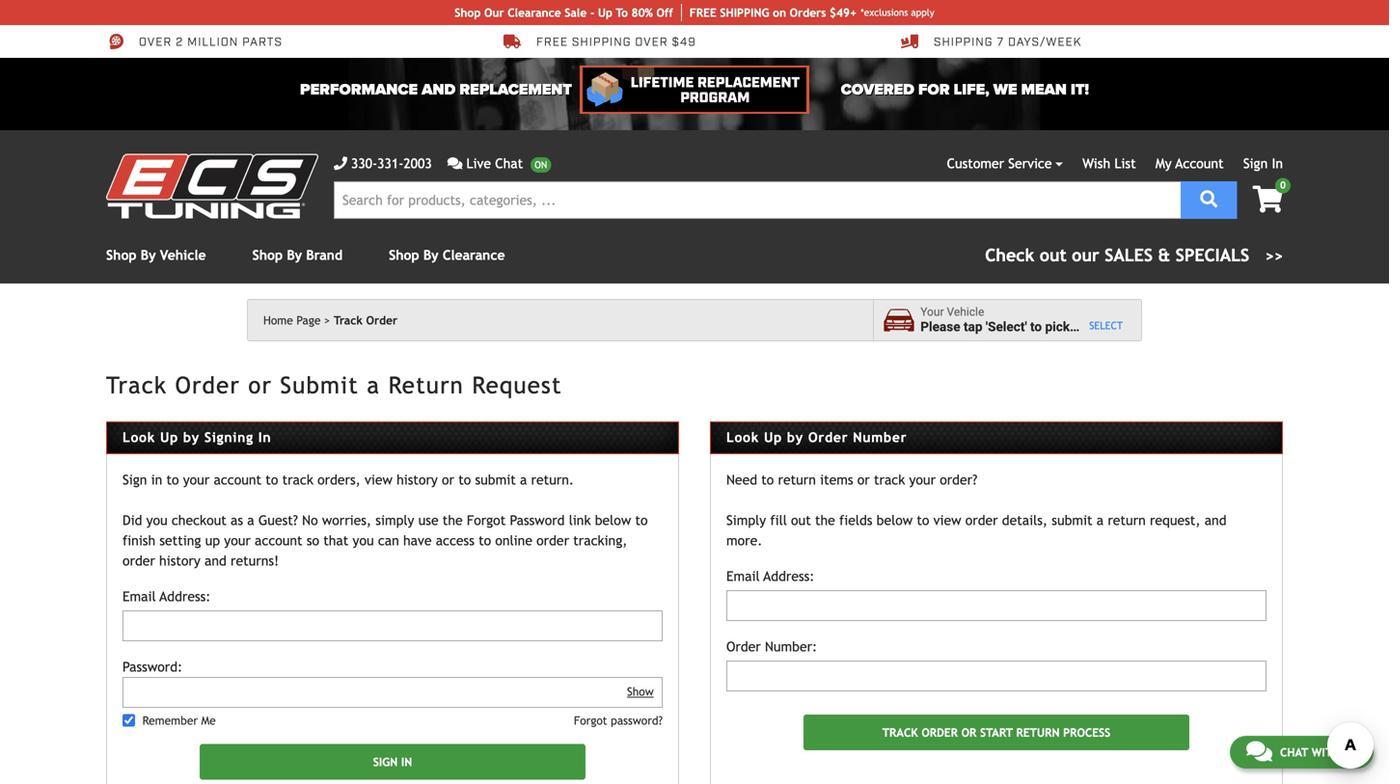 Task type: locate. For each thing, give the bounding box(es) containing it.
number
[[853, 430, 907, 445]]

forgot left password?
[[574, 714, 607, 727]]

order left details,
[[966, 513, 998, 528]]

you
[[146, 513, 168, 528], [353, 533, 374, 548]]

2 vertical spatial in
[[401, 755, 412, 769]]

3 by from the left
[[423, 247, 439, 263]]

2 look from the left
[[727, 430, 759, 445]]

by left signing
[[183, 430, 200, 445]]

0 vertical spatial view
[[365, 472, 393, 487]]

request
[[472, 372, 562, 399]]

track order or start return process button
[[804, 715, 1190, 750]]

1 vertical spatial history
[[159, 553, 200, 569]]

forgot
[[467, 513, 506, 528], [574, 714, 607, 727]]

0 horizontal spatial chat
[[495, 156, 523, 171]]

1 vertical spatial and
[[205, 553, 227, 569]]

1 horizontal spatial vehicle
[[947, 306, 984, 319]]

address: down the fill
[[764, 569, 815, 584]]

up for sign in to your account to track orders, view history or to submit a return.
[[160, 430, 179, 445]]

up right the -
[[598, 6, 613, 19]]

0 vertical spatial sign in
[[1244, 156, 1283, 171]]

0 vertical spatial forgot
[[467, 513, 506, 528]]

your right in
[[183, 472, 210, 487]]

as
[[231, 513, 243, 528]]

checkout
[[172, 513, 227, 528]]

by down ecs tuning image
[[141, 247, 156, 263]]

by
[[141, 247, 156, 263], [287, 247, 302, 263], [423, 247, 439, 263]]

0 horizontal spatial vehicle
[[160, 247, 206, 263]]

account
[[1176, 156, 1224, 171]]

track inside button
[[883, 726, 918, 739]]

email down finish
[[123, 589, 156, 604]]

0 horizontal spatial return
[[388, 372, 464, 399]]

forgot inside did you checkout as a guest? no worries, simply use the forgot password link below to finish setting up your account so that you can have access to online order tracking, order history and returns!
[[467, 513, 506, 528]]

shop by brand
[[252, 247, 343, 263]]

shopping cart image
[[1253, 186, 1283, 213]]

1 vertical spatial clearance
[[443, 247, 505, 263]]

request,
[[1150, 513, 1201, 528]]

please
[[921, 319, 961, 335]]

clearance down live in the left of the page
[[443, 247, 505, 263]]

2 horizontal spatial order
[[966, 513, 998, 528]]

email address: down the more.
[[727, 569, 815, 584]]

2 vertical spatial order
[[123, 553, 155, 569]]

1 horizontal spatial the
[[815, 513, 835, 528]]

0 horizontal spatial comments image
[[447, 157, 463, 170]]

a left request,
[[1097, 513, 1104, 528]]

below up tracking, on the bottom
[[595, 513, 631, 528]]

live chat
[[466, 156, 523, 171]]

lifetime replacement program banner image
[[580, 66, 810, 114]]

clearance
[[508, 6, 561, 19], [443, 247, 505, 263]]

1 vertical spatial in
[[258, 430, 271, 445]]

2
[[176, 34, 184, 50]]

0 horizontal spatial the
[[443, 513, 463, 528]]

submit left return.
[[475, 472, 516, 487]]

1 horizontal spatial email address:
[[727, 569, 815, 584]]

order for track order
[[366, 314, 398, 327]]

None text field
[[727, 661, 1267, 692]]

'select'
[[986, 319, 1027, 335]]

the inside did you checkout as a guest? no worries, simply use the forgot password link below to finish setting up your account so that you can have access to online order tracking, order history and returns!
[[443, 513, 463, 528]]

comments image left chat with us
[[1246, 740, 1272, 763]]

1 by from the left
[[141, 247, 156, 263]]

comments image for chat
[[1246, 740, 1272, 763]]

1 horizontal spatial address:
[[764, 569, 815, 584]]

email down the more.
[[727, 569, 760, 584]]

up up in
[[160, 430, 179, 445]]

track order
[[334, 314, 398, 327]]

vehicle down ecs tuning image
[[160, 247, 206, 263]]

return
[[388, 372, 464, 399], [1016, 726, 1060, 739]]

submit right details,
[[1052, 513, 1093, 528]]

shop our clearance sale - up to 80% off
[[455, 6, 673, 19]]

link
[[569, 513, 591, 528]]

1 vertical spatial sign
[[123, 472, 147, 487]]

history down setting
[[159, 553, 200, 569]]

my account
[[1156, 156, 1224, 171]]

to
[[616, 6, 628, 19]]

below right fields
[[877, 513, 913, 528]]

sign in inside button
[[373, 755, 412, 769]]

1 horizontal spatial order
[[537, 533, 569, 548]]

1 horizontal spatial submit
[[1052, 513, 1093, 528]]

performance
[[300, 81, 418, 99]]

1 horizontal spatial below
[[877, 513, 913, 528]]

sales
[[1105, 245, 1153, 265]]

0 horizontal spatial submit
[[475, 472, 516, 487]]

1 horizontal spatial by
[[287, 247, 302, 263]]

0 vertical spatial address:
[[764, 569, 815, 584]]

order for track order or start return process
[[922, 726, 958, 739]]

2 by from the left
[[787, 430, 804, 445]]

or up the access
[[442, 472, 454, 487]]

order down password
[[537, 533, 569, 548]]

to right link
[[635, 513, 648, 528]]

comments image inside chat with us link
[[1246, 740, 1272, 763]]

with
[[1312, 746, 1340, 759]]

order
[[366, 314, 398, 327], [175, 372, 240, 399], [808, 430, 848, 445], [727, 639, 761, 654], [922, 726, 958, 739]]

track for track order
[[334, 314, 363, 327]]

start
[[980, 726, 1013, 739]]

0 vertical spatial chat
[[495, 156, 523, 171]]

by
[[183, 430, 200, 445], [787, 430, 804, 445]]

0 vertical spatial order
[[966, 513, 998, 528]]

return inside simply fill out the fields below to view order details, submit a return request, and more.
[[1108, 513, 1146, 528]]

to right fields
[[917, 513, 930, 528]]

0 vertical spatial comments image
[[447, 157, 463, 170]]

and inside simply fill out the fields below to view order details, submit a return request, and more.
[[1205, 513, 1227, 528]]

1 vertical spatial return
[[1108, 513, 1146, 528]]

order down finish
[[123, 553, 155, 569]]

1 horizontal spatial history
[[397, 472, 438, 487]]

1 vertical spatial order
[[537, 533, 569, 548]]

*exclusions
[[861, 7, 908, 18]]

2 horizontal spatial by
[[423, 247, 439, 263]]

0 vertical spatial history
[[397, 472, 438, 487]]

to inside simply fill out the fields below to view order details, submit a return request, and more.
[[917, 513, 930, 528]]

you right did
[[146, 513, 168, 528]]

1 vertical spatial email address:
[[123, 589, 211, 604]]

address:
[[764, 569, 815, 584], [160, 589, 211, 604]]

2 horizontal spatial track
[[883, 726, 918, 739]]

0 vertical spatial and
[[1205, 513, 1227, 528]]

None email field
[[727, 590, 1267, 621], [123, 611, 663, 641], [727, 590, 1267, 621], [123, 611, 663, 641]]

sign in link
[[1244, 156, 1283, 171]]

look up by signing in
[[123, 430, 271, 445]]

setting
[[160, 533, 201, 548]]

return
[[778, 472, 816, 487], [1108, 513, 1146, 528]]

chat with us
[[1280, 746, 1358, 759]]

1 vertical spatial vehicle
[[947, 306, 984, 319]]

order for track order or submit a return request
[[175, 372, 240, 399]]

by for vehicle
[[141, 247, 156, 263]]

need to return items or track your order?
[[727, 472, 978, 487]]

1 horizontal spatial by
[[787, 430, 804, 445]]

view down order?
[[934, 513, 961, 528]]

vehicle
[[160, 247, 206, 263], [947, 306, 984, 319]]

0 horizontal spatial look
[[123, 430, 155, 445]]

email for did you checkout as a guest? no worries, simply use the forgot password link below to finish setting up your account so that you can have access to online order tracking, order history and returns!
[[123, 589, 156, 604]]

chat
[[495, 156, 523, 171], [1280, 746, 1308, 759]]

to left pick
[[1030, 319, 1042, 335]]

0 vertical spatial track
[[334, 314, 363, 327]]

0 horizontal spatial address:
[[160, 589, 211, 604]]

comments image inside live chat link
[[447, 157, 463, 170]]

forgot password?
[[574, 714, 663, 727]]

0 horizontal spatial forgot
[[467, 513, 506, 528]]

a right submit
[[367, 372, 380, 399]]

331-
[[377, 156, 404, 171]]

forgot up online at the bottom
[[467, 513, 506, 528]]

$49+
[[830, 6, 857, 19]]

1 horizontal spatial sign in
[[1244, 156, 1283, 171]]

did you checkout as a guest? no worries, simply use the forgot password link below to finish setting up your account so that you can have access to online order tracking, order history and returns!
[[123, 513, 648, 569]]

account down guest?
[[255, 533, 303, 548]]

1 vertical spatial sign in
[[373, 755, 412, 769]]

1 vertical spatial comments image
[[1246, 740, 1272, 763]]

1 horizontal spatial and
[[1205, 513, 1227, 528]]

a left return.
[[520, 472, 527, 487]]

return left items
[[778, 472, 816, 487]]

return down track order at the top left of the page
[[388, 372, 464, 399]]

2 track from the left
[[874, 472, 905, 487]]

email address: for did you checkout as a guest? no worries, simply use the forgot password link below to finish setting up your account so that you can have access to online order tracking, order history and returns!
[[123, 589, 211, 604]]

vehicle inside your vehicle please tap 'select' to pick a vehicle
[[947, 306, 984, 319]]

track for track order or submit a return request
[[106, 372, 167, 399]]

below
[[595, 513, 631, 528], [877, 513, 913, 528]]

simply fill out the fields below to view order details, submit a return request, and more.
[[727, 513, 1227, 548]]

1 vertical spatial return
[[1016, 726, 1060, 739]]

2003
[[404, 156, 432, 171]]

2 vertical spatial sign
[[373, 755, 398, 769]]

view right orders,
[[365, 472, 393, 487]]

no
[[302, 513, 318, 528]]

remember
[[142, 714, 198, 727]]

1 horizontal spatial email
[[727, 569, 760, 584]]

None checkbox
[[123, 714, 135, 727]]

in inside button
[[401, 755, 412, 769]]

clearance up the free
[[508, 6, 561, 19]]

1 by from the left
[[183, 430, 200, 445]]

can
[[378, 533, 399, 548]]

up up the fill
[[764, 430, 782, 445]]

1 horizontal spatial your
[[224, 533, 251, 548]]

to right in
[[166, 472, 179, 487]]

0 horizontal spatial email address:
[[123, 589, 211, 604]]

and down the up at left bottom
[[205, 553, 227, 569]]

1 horizontal spatial return
[[1016, 726, 1060, 739]]

your down "as"
[[224, 533, 251, 548]]

track for track order or start return process
[[883, 726, 918, 739]]

shop by clearance link
[[389, 247, 505, 263]]

chat right live in the left of the page
[[495, 156, 523, 171]]

track down number
[[874, 472, 905, 487]]

1 below from the left
[[595, 513, 631, 528]]

order up look up by signing in
[[175, 372, 240, 399]]

a inside did you checkout as a guest? no worries, simply use the forgot password link below to finish setting up your account so that you can have access to online order tracking, order history and returns!
[[247, 513, 254, 528]]

details,
[[1002, 513, 1048, 528]]

by up 'need to return items or track your order?'
[[787, 430, 804, 445]]

a right "as"
[[247, 513, 254, 528]]

the inside simply fill out the fields below to view order details, submit a return request, and more.
[[815, 513, 835, 528]]

1 horizontal spatial clearance
[[508, 6, 561, 19]]

1 horizontal spatial track
[[874, 472, 905, 487]]

order right page
[[366, 314, 398, 327]]

track right page
[[334, 314, 363, 327]]

&
[[1158, 245, 1171, 265]]

shop for shop our clearance sale - up to 80% off
[[455, 6, 481, 19]]

0 horizontal spatial return
[[778, 472, 816, 487]]

did
[[123, 513, 142, 528]]

0 horizontal spatial by
[[141, 247, 156, 263]]

1 vertical spatial account
[[255, 533, 303, 548]]

password:
[[123, 659, 183, 675]]

0 horizontal spatial track
[[106, 372, 167, 399]]

order up items
[[808, 430, 848, 445]]

million
[[187, 34, 239, 50]]

your
[[921, 306, 944, 319]]

1 the from the left
[[443, 513, 463, 528]]

sign
[[1244, 156, 1268, 171], [123, 472, 147, 487], [373, 755, 398, 769]]

have
[[403, 533, 432, 548]]

sales & specials
[[1105, 245, 1250, 265]]

online
[[495, 533, 533, 548]]

1 vertical spatial you
[[353, 533, 374, 548]]

return left request,
[[1108, 513, 1146, 528]]

for
[[918, 81, 950, 99]]

2 vertical spatial track
[[883, 726, 918, 739]]

address: down setting
[[160, 589, 211, 604]]

chat left with
[[1280, 746, 1308, 759]]

1 horizontal spatial in
[[401, 755, 412, 769]]

0 horizontal spatial track
[[282, 472, 313, 487]]

None password field
[[123, 677, 619, 708]]

0 horizontal spatial by
[[183, 430, 200, 445]]

by down 2003
[[423, 247, 439, 263]]

1 horizontal spatial return
[[1108, 513, 1146, 528]]

0 horizontal spatial up
[[160, 430, 179, 445]]

2 horizontal spatial up
[[764, 430, 782, 445]]

sign for sign in button
[[373, 755, 398, 769]]

a inside your vehicle please tap 'select' to pick a vehicle
[[1073, 319, 1080, 335]]

email address: down setting
[[123, 589, 211, 604]]

0 vertical spatial return
[[388, 372, 464, 399]]

1 horizontal spatial track
[[334, 314, 363, 327]]

email for simply fill out the fields below to view order details, submit a return request, and more.
[[727, 569, 760, 584]]

2 horizontal spatial sign
[[1244, 156, 1268, 171]]

2 the from the left
[[815, 513, 835, 528]]

a
[[1073, 319, 1080, 335], [367, 372, 380, 399], [520, 472, 527, 487], [247, 513, 254, 528], [1097, 513, 1104, 528]]

ping
[[744, 6, 770, 19]]

1 horizontal spatial sign
[[373, 755, 398, 769]]

comments image left live in the left of the page
[[447, 157, 463, 170]]

1 vertical spatial forgot
[[574, 714, 607, 727]]

1 horizontal spatial view
[[934, 513, 961, 528]]

0 horizontal spatial you
[[146, 513, 168, 528]]

0 vertical spatial clearance
[[508, 6, 561, 19]]

my account link
[[1156, 156, 1224, 171]]

by for order
[[787, 430, 804, 445]]

0 vertical spatial return
[[778, 472, 816, 487]]

2 by from the left
[[287, 247, 302, 263]]

order left number: in the bottom of the page
[[727, 639, 761, 654]]

shop for shop by vehicle
[[106, 247, 137, 263]]

track left orders,
[[282, 472, 313, 487]]

1 track from the left
[[282, 472, 313, 487]]

sign inside button
[[373, 755, 398, 769]]

2 below from the left
[[877, 513, 913, 528]]

remember me link
[[142, 714, 216, 727]]

track order or start return process
[[883, 726, 1111, 739]]

tracking,
[[573, 533, 628, 548]]

track left start at the right bottom of the page
[[883, 726, 918, 739]]

history
[[397, 472, 438, 487], [159, 553, 200, 569]]

over 2 million parts
[[139, 34, 283, 50]]

the up the access
[[443, 513, 463, 528]]

vehicle up the tap
[[947, 306, 984, 319]]

1 horizontal spatial you
[[353, 533, 374, 548]]

1 vertical spatial address:
[[160, 589, 211, 604]]

sign in
[[1244, 156, 1283, 171], [373, 755, 412, 769]]

a right pick
[[1073, 319, 1080, 335]]

customer
[[947, 156, 1004, 171]]

return right start at the right bottom of the page
[[1016, 726, 1060, 739]]

look for look up by order number
[[727, 430, 759, 445]]

submit
[[280, 372, 359, 399]]

view
[[365, 472, 393, 487], [934, 513, 961, 528]]

you left "can"
[[353, 533, 374, 548]]

history up use
[[397, 472, 438, 487]]

phone image
[[334, 157, 347, 170]]

account up "as"
[[214, 472, 262, 487]]

look up in
[[123, 430, 155, 445]]

0 vertical spatial in
[[1272, 156, 1283, 171]]

0 horizontal spatial history
[[159, 553, 200, 569]]

0 horizontal spatial sign
[[123, 472, 147, 487]]

by left the brand
[[287, 247, 302, 263]]

track up look up by signing in
[[106, 372, 167, 399]]

1 vertical spatial view
[[934, 513, 961, 528]]

0 vertical spatial email
[[727, 569, 760, 584]]

or left start at the right bottom of the page
[[962, 726, 977, 739]]

look up need
[[727, 430, 759, 445]]

the right out
[[815, 513, 835, 528]]

1 vertical spatial email
[[123, 589, 156, 604]]

tap
[[964, 319, 983, 335]]

comments image
[[447, 157, 463, 170], [1246, 740, 1272, 763]]

view inside simply fill out the fields below to view order details, submit a return request, and more.
[[934, 513, 961, 528]]

2 horizontal spatial in
[[1272, 156, 1283, 171]]

1 look from the left
[[123, 430, 155, 445]]

address: for out
[[764, 569, 815, 584]]

order inside simply fill out the fields below to view order details, submit a return request, and more.
[[966, 513, 998, 528]]

process
[[1063, 726, 1111, 739]]

your left order?
[[909, 472, 936, 487]]

order inside button
[[922, 726, 958, 739]]

0 vertical spatial email address:
[[727, 569, 815, 584]]

and right request,
[[1205, 513, 1227, 528]]

and inside did you checkout as a guest? no worries, simply use the forgot password link below to finish setting up your account so that you can have access to online order tracking, order history and returns!
[[205, 553, 227, 569]]

0 horizontal spatial view
[[365, 472, 393, 487]]

1 vertical spatial track
[[106, 372, 167, 399]]

0 vertical spatial submit
[[475, 472, 516, 487]]

0 vertical spatial sign
[[1244, 156, 1268, 171]]

1 horizontal spatial chat
[[1280, 746, 1308, 759]]

order left start at the right bottom of the page
[[922, 726, 958, 739]]

1 horizontal spatial comments image
[[1246, 740, 1272, 763]]

up for need to return items or track your order?
[[764, 430, 782, 445]]



Task type: vqa. For each thing, say whether or not it's contained in the screenshot.
Return in the button
yes



Task type: describe. For each thing, give the bounding box(es) containing it.
chat with us link
[[1230, 736, 1374, 769]]

search image
[[1201, 191, 1218, 208]]

show link
[[619, 677, 663, 708]]

me
[[201, 714, 216, 727]]

wish list link
[[1083, 156, 1136, 171]]

0 vertical spatial you
[[146, 513, 168, 528]]

service
[[1009, 156, 1052, 171]]

a inside simply fill out the fields below to view order details, submit a return request, and more.
[[1097, 513, 1104, 528]]

home page link
[[263, 314, 330, 327]]

0 horizontal spatial in
[[258, 430, 271, 445]]

return inside button
[[1016, 726, 1060, 739]]

wish list
[[1083, 156, 1136, 171]]

0 vertical spatial account
[[214, 472, 262, 487]]

signing
[[204, 430, 254, 445]]

home page
[[263, 314, 321, 327]]

over 2 million parts link
[[106, 33, 283, 50]]

Search text field
[[334, 181, 1181, 219]]

in for sign in link
[[1272, 156, 1283, 171]]

sign in to your account to track orders, view history or to submit a return.
[[123, 472, 574, 487]]

to right need
[[761, 472, 774, 487]]

customer service
[[947, 156, 1052, 171]]

clearance for by
[[443, 247, 505, 263]]

so
[[307, 533, 319, 548]]

0 horizontal spatial your
[[183, 472, 210, 487]]

apply
[[911, 7, 935, 18]]

days/week
[[1008, 34, 1082, 50]]

simply
[[376, 513, 414, 528]]

sign in button
[[200, 744, 586, 780]]

clearance for our
[[508, 6, 561, 19]]

we
[[994, 81, 1017, 99]]

$49
[[672, 34, 696, 50]]

order?
[[940, 472, 978, 487]]

*exclusions apply link
[[861, 5, 935, 20]]

off
[[657, 6, 673, 19]]

330-331-2003 link
[[334, 153, 432, 174]]

shipping
[[572, 34, 631, 50]]

pick
[[1045, 319, 1070, 335]]

shop by vehicle link
[[106, 247, 206, 263]]

covered for life, we mean it!
[[841, 81, 1089, 99]]

below inside simply fill out the fields below to view order details, submit a return request, and more.
[[877, 513, 913, 528]]

account inside did you checkout as a guest? no worries, simply use the forgot password link below to finish setting up your account so that you can have access to online order tracking, order history and returns!
[[255, 533, 303, 548]]

free
[[536, 34, 568, 50]]

submit inside simply fill out the fields below to view order details, submit a return request, and more.
[[1052, 513, 1093, 528]]

orders,
[[318, 472, 361, 487]]

us
[[1344, 746, 1358, 759]]

shipping
[[934, 34, 993, 50]]

address: for checkout
[[160, 589, 211, 604]]

brand
[[306, 247, 343, 263]]

need
[[727, 472, 757, 487]]

simply
[[727, 513, 766, 528]]

free shipping over $49
[[536, 34, 696, 50]]

customer service button
[[947, 153, 1063, 174]]

out
[[791, 513, 811, 528]]

more.
[[727, 533, 763, 548]]

shop for shop by clearance
[[389, 247, 419, 263]]

by for signing
[[183, 430, 200, 445]]

life,
[[954, 81, 990, 99]]

by for brand
[[287, 247, 302, 263]]

1 vertical spatial chat
[[1280, 746, 1308, 759]]

fields
[[839, 513, 873, 528]]

select link
[[1090, 318, 1123, 334]]

fill
[[770, 513, 787, 528]]

and
[[422, 81, 456, 99]]

shop for shop by brand
[[252, 247, 283, 263]]

password?
[[611, 714, 663, 727]]

on
[[773, 6, 786, 19]]

1 horizontal spatial forgot
[[574, 714, 607, 727]]

0 vertical spatial vehicle
[[160, 247, 206, 263]]

below inside did you checkout as a guest? no worries, simply use the forgot password link below to finish setting up your account so that you can have access to online order tracking, order history and returns!
[[595, 513, 631, 528]]

to up the access
[[458, 472, 471, 487]]

show
[[627, 685, 654, 698]]

2 horizontal spatial your
[[909, 472, 936, 487]]

email address: for simply fill out the fields below to view order details, submit a return request, and more.
[[727, 569, 815, 584]]

in
[[151, 472, 162, 487]]

sign in for sign in link
[[1244, 156, 1283, 171]]

orders
[[790, 6, 826, 19]]

guest?
[[258, 513, 298, 528]]

to inside your vehicle please tap 'select' to pick a vehicle
[[1030, 319, 1042, 335]]

80%
[[632, 6, 653, 19]]

your vehicle please tap 'select' to pick a vehicle
[[921, 306, 1126, 335]]

home
[[263, 314, 293, 327]]

wish
[[1083, 156, 1111, 171]]

parts
[[242, 34, 283, 50]]

worries,
[[322, 513, 372, 528]]

free ship ping on orders $49+ *exclusions apply
[[690, 6, 935, 19]]

or right items
[[858, 472, 870, 487]]

it!
[[1071, 81, 1089, 99]]

replacement
[[460, 81, 572, 99]]

sign in for sign in button
[[373, 755, 412, 769]]

our
[[484, 6, 504, 19]]

history inside did you checkout as a guest? no worries, simply use the forgot password link below to finish setting up your account so that you can have access to online order tracking, order history and returns!
[[159, 553, 200, 569]]

0
[[1280, 179, 1286, 191]]

returns!
[[231, 553, 279, 569]]

look for look up by signing in
[[123, 430, 155, 445]]

0 horizontal spatial order
[[123, 553, 155, 569]]

list
[[1115, 156, 1136, 171]]

live
[[466, 156, 491, 171]]

free shipping over $49 link
[[504, 33, 696, 50]]

number:
[[765, 639, 817, 654]]

forgot password? link
[[574, 712, 663, 729]]

1 horizontal spatial up
[[598, 6, 613, 19]]

order number:
[[727, 639, 817, 654]]

shop by vehicle
[[106, 247, 206, 263]]

comments image for live
[[447, 157, 463, 170]]

shop by brand link
[[252, 247, 343, 263]]

return.
[[531, 472, 574, 487]]

by for clearance
[[423, 247, 439, 263]]

live chat link
[[447, 153, 551, 174]]

sales & specials link
[[985, 242, 1283, 268]]

or left submit
[[248, 372, 272, 399]]

0 link
[[1237, 178, 1291, 215]]

use
[[418, 513, 439, 528]]

mean
[[1021, 81, 1067, 99]]

to left online at the bottom
[[479, 533, 491, 548]]

your inside did you checkout as a guest? no worries, simply use the forgot password link below to finish setting up your account so that you can have access to online order tracking, order history and returns!
[[224, 533, 251, 548]]

access
[[436, 533, 475, 548]]

ship
[[720, 6, 744, 19]]

in for sign in button
[[401, 755, 412, 769]]

or inside button
[[962, 726, 977, 739]]

free
[[690, 6, 717, 19]]

330-
[[351, 156, 377, 171]]

sign for sign in link
[[1244, 156, 1268, 171]]

to up guest?
[[266, 472, 278, 487]]

ecs tuning image
[[106, 154, 318, 219]]

look up by order number
[[727, 430, 907, 445]]



